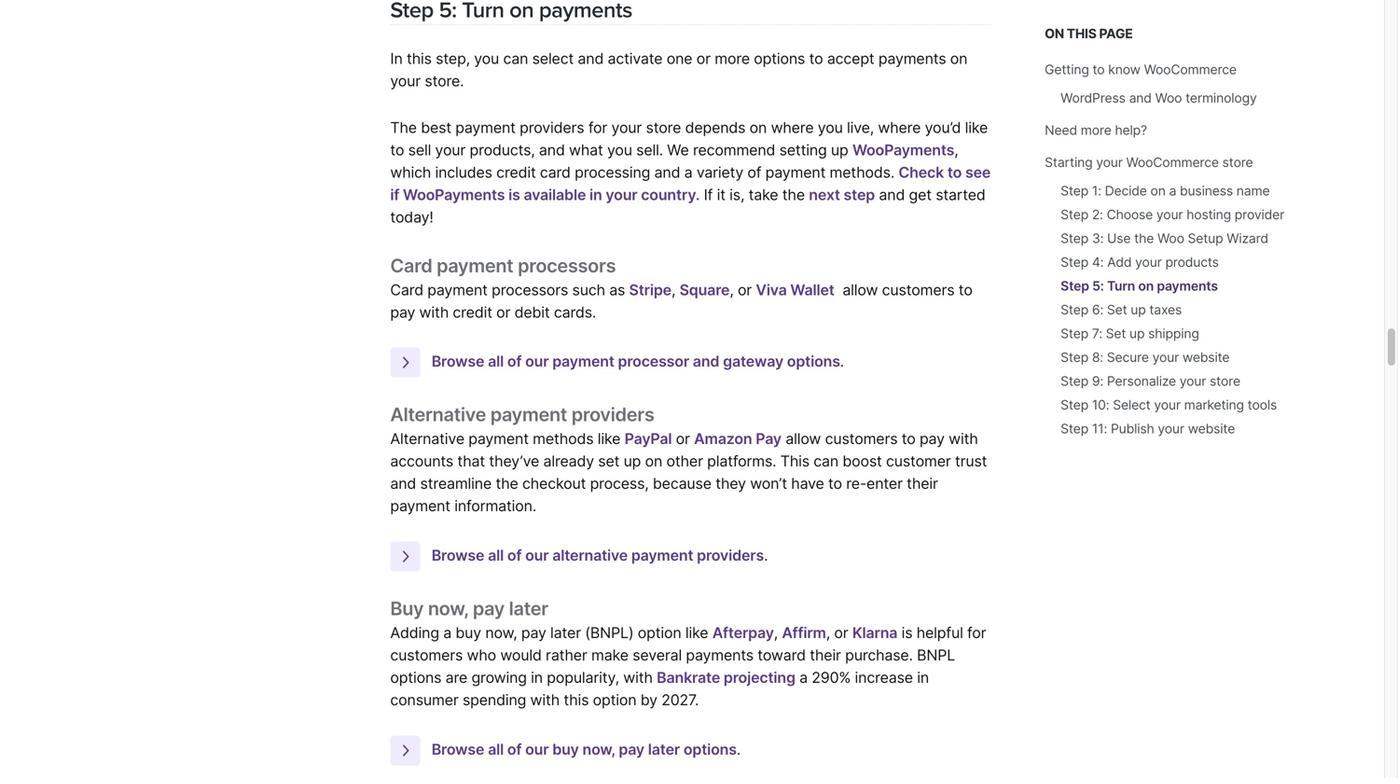 Task type: vqa. For each thing, say whether or not it's contained in the screenshot.
Search image
no



Task type: describe. For each thing, give the bounding box(es) containing it.
processing
[[575, 163, 650, 181]]

products
[[1166, 254, 1219, 270]]

make
[[591, 646, 629, 664]]

all for alternative
[[488, 546, 504, 564]]

processor
[[618, 352, 689, 370]]

won't
[[750, 474, 787, 493]]

popularity,
[[547, 668, 619, 686]]

your up step 5: turn on payments link
[[1135, 254, 1162, 270]]

on inside 'the best payment providers for your store depends on where you live, where you'd like to sell your products, and what you sell. we recommend setting up'
[[750, 118, 767, 137]]

1 vertical spatial later
[[550, 623, 581, 642]]

browse all of our buy now, pay later options link
[[432, 740, 737, 758]]

10:
[[1092, 397, 1110, 413]]

card payment processors
[[390, 254, 616, 277]]

step 9: personalize your store link
[[1061, 373, 1241, 389]]

or inside the allow customers to pay with credit or debit cards.
[[496, 303, 511, 321]]

starting your woocommerce store link
[[1045, 154, 1253, 170]]

their inside 'allow customers to pay with accounts that they've already set up on other platforms. this can boost customer trust and streamline the checkout process, because they won't have to re-enter their payment information.'
[[907, 474, 938, 493]]

card
[[540, 163, 571, 181]]

add
[[1107, 254, 1132, 270]]

on up step 2: choose your hosting provider link
[[1151, 183, 1166, 199]]

290%
[[812, 668, 851, 686]]

or inside in this step, you can select and activate one or more options to accept payments on your store.
[[697, 50, 711, 68]]

select
[[1113, 397, 1151, 413]]

credit inside the allow customers to pay with credit or debit cards.
[[453, 303, 492, 321]]

stripe link
[[629, 281, 672, 299]]

personalize
[[1107, 373, 1176, 389]]

to inside in this step, you can select and activate one or more options to accept payments on your store.
[[809, 50, 823, 68]]

setting
[[779, 141, 827, 159]]

and left gateway
[[693, 352, 720, 370]]

secure
[[1107, 349, 1149, 365]]

your inside in this step, you can select and activate one or more options to accept payments on your store.
[[390, 72, 421, 90]]

and inside 'the best payment providers for your store depends on where you live, where you'd like to sell your products, and what you sell. we recommend setting up'
[[539, 141, 565, 159]]

a inside , which includes credit card processing and a variety of payment methods.
[[684, 163, 693, 181]]

afterpay
[[712, 623, 774, 642]]

this inside a 290% increase in consumer spending with this option by 2027.
[[564, 691, 589, 709]]

and down getting to know woocommerce
[[1129, 90, 1152, 106]]

4:
[[1092, 254, 1104, 270]]

and get started today!
[[390, 186, 986, 226]]

page
[[1099, 26, 1133, 42]]

11:
[[1092, 421, 1107, 437]]

bankrate
[[657, 668, 720, 686]]

we
[[667, 141, 689, 159]]

0 vertical spatial website
[[1183, 349, 1230, 365]]

and inside in this step, you can select and activate one or more options to accept payments on your store.
[[578, 50, 604, 68]]

pay inside 'allow customers to pay with accounts that they've already set up on other platforms. this can boost customer trust and streamline the checkout process, because they won't have to re-enter their payment information.'
[[920, 430, 945, 448]]

the best payment providers for your store depends on where you live, where you'd like to sell your products, and what you sell. we recommend setting up
[[390, 118, 988, 159]]

1 vertical spatial website
[[1188, 421, 1235, 437]]

name
[[1237, 183, 1270, 199]]

woopayments link
[[853, 141, 955, 159]]

wordpress and woo terminology
[[1061, 90, 1257, 106]]

5:
[[1093, 278, 1104, 294]]

, inside , which includes credit card processing and a variety of payment methods.
[[955, 141, 959, 159]]

wordpress
[[1061, 90, 1126, 106]]

1 vertical spatial woocommerce
[[1126, 154, 1219, 170]]

9 step from the top
[[1061, 373, 1089, 389]]

option inside a 290% increase in consumer spending with this option by 2027.
[[593, 691, 637, 709]]

our for payment
[[525, 352, 549, 370]]

5 step from the top
[[1061, 278, 1089, 294]]

store inside 'the best payment providers for your store depends on where you live, where you'd like to sell your products, and what you sell. we recommend setting up'
[[646, 118, 681, 137]]

1 horizontal spatial option
[[638, 623, 681, 642]]

1 horizontal spatial now,
[[485, 623, 517, 642]]

store inside step 1: decide on a business name step 2: choose your hosting provider step 3: use the woo setup wizard step 4: add your products step 5: turn on payments step 6: set up taxes step 7: set up shipping step 8: secure your website step 9: personalize your store step 10: select your marketing tools step 11: publish your website
[[1210, 373, 1241, 389]]

4 step from the top
[[1061, 254, 1089, 270]]

turn
[[1107, 278, 1135, 294]]

2:
[[1092, 207, 1103, 222]]

0 vertical spatial the
[[782, 186, 805, 204]]

payments inside step 1: decide on a business name step 2: choose your hosting provider step 3: use the woo setup wizard step 4: add your products step 5: turn on payments step 6: set up taxes step 7: set up shipping step 8: secure your website step 9: personalize your store step 10: select your marketing tools step 11: publish your website
[[1157, 278, 1218, 294]]

0 horizontal spatial buy
[[456, 623, 481, 642]]

customers inside is helpful for customers who would rather make several payments toward their purchase. bnpl options are growing in popularity, with
[[390, 646, 463, 664]]

setup
[[1188, 230, 1223, 246]]

store.
[[425, 72, 464, 90]]

boost
[[843, 452, 882, 470]]

1 vertical spatial store
[[1223, 154, 1253, 170]]

1 where from the left
[[771, 118, 814, 137]]

today!
[[390, 208, 433, 226]]

. for browse all of our payment processor and gateway options .
[[840, 352, 844, 370]]

step 5: turn on payments link
[[1061, 278, 1218, 294]]

, up 290%
[[826, 623, 830, 642]]

choose
[[1107, 207, 1153, 222]]

increase
[[855, 668, 913, 686]]

0 horizontal spatial like
[[598, 430, 621, 448]]

can inside in this step, you can select and activate one or more options to accept payments on your store.
[[503, 50, 528, 68]]

who
[[467, 646, 496, 664]]

2 vertical spatial providers
[[697, 546, 764, 564]]

up down step 5: turn on payments link
[[1131, 302, 1146, 318]]

browse for browse all of our buy now, pay later options .
[[432, 740, 484, 758]]

recommend
[[693, 141, 775, 159]]

step 6: set up taxes link
[[1061, 302, 1182, 318]]

2 step from the top
[[1061, 207, 1089, 222]]

your up 1:
[[1096, 154, 1123, 170]]

for inside is helpful for customers who would rather make several payments toward their purchase. bnpl options are growing in popularity, with
[[967, 623, 986, 642]]

0 vertical spatial woocommerce
[[1144, 62, 1237, 77]]

browse all of our alternative payment providers .
[[432, 546, 772, 564]]

our for alternative
[[525, 546, 549, 564]]

card for card payment processors such as stripe , square , or viva wallet
[[390, 281, 423, 299]]

on
[[1045, 26, 1064, 42]]

payment inside 'the best payment providers for your store depends on where you live, where you'd like to sell your products, and what you sell. we recommend setting up'
[[455, 118, 516, 137]]

step 2: choose your hosting provider link
[[1061, 207, 1285, 222]]

or left klarna
[[834, 623, 848, 642]]

this for page
[[1067, 26, 1097, 42]]

sell.
[[636, 141, 663, 159]]

step 4: add your products link
[[1061, 254, 1219, 270]]

2 vertical spatial you
[[607, 141, 632, 159]]

2 vertical spatial later
[[648, 740, 680, 758]]

toward
[[758, 646, 806, 664]]

in this step, you can select and activate one or more options to accept payments on your store.
[[390, 50, 968, 90]]

depends
[[685, 118, 746, 137]]

customers for allow customers to pay with accounts that they've already set up on other platforms. this can boost customer trust and streamline the checkout process, because they won't have to re-enter their payment information.
[[825, 430, 898, 448]]

includes
[[435, 163, 492, 181]]

our for buy
[[525, 740, 549, 758]]

accounts
[[390, 452, 453, 470]]

step
[[844, 186, 875, 204]]

pay
[[756, 430, 782, 448]]

a inside a 290% increase in consumer spending with this option by 2027.
[[800, 668, 808, 686]]

alternative for alternative payment providers
[[390, 403, 486, 426]]

adding a buy now, pay later (bnpl) option like afterpay , affirm , or klarna
[[390, 623, 898, 642]]

activate
[[608, 50, 663, 68]]

sell
[[408, 141, 431, 159]]

your down step 1: decide on a business name "link"
[[1157, 207, 1183, 222]]

know
[[1108, 62, 1141, 77]]

credit inside , which includes credit card processing and a variety of payment methods.
[[496, 163, 536, 181]]

on inside in this step, you can select and activate one or more options to accept payments on your store.
[[950, 50, 968, 68]]

card for card payment processors
[[390, 254, 432, 277]]

which
[[390, 163, 431, 181]]

need more help?
[[1045, 122, 1147, 138]]

1 horizontal spatial woopayments
[[853, 141, 955, 159]]

browse for browse all of our payment processor and gateway options .
[[432, 352, 484, 370]]

to inside 'the best payment providers for your store depends on where you live, where you'd like to sell your products, and what you sell. we recommend setting up'
[[390, 141, 404, 159]]

methods
[[533, 430, 594, 448]]

your down step 10: select your marketing tools link
[[1158, 421, 1185, 437]]

stripe
[[629, 281, 672, 299]]

or up other
[[676, 430, 690, 448]]

growing
[[472, 668, 527, 686]]

options down 2027.
[[684, 740, 737, 758]]

best
[[421, 118, 451, 137]]

in
[[390, 50, 403, 68]]

adding
[[390, 623, 439, 642]]

payment inside 'allow customers to pay with accounts that they've already set up on other platforms. this can boost customer trust and streamline the checkout process, because they won't have to re-enter their payment information.'
[[390, 497, 451, 515]]

decide
[[1105, 183, 1147, 199]]

square
[[680, 281, 730, 299]]

customer
[[886, 452, 951, 470]]

the
[[390, 118, 417, 137]]

3 step from the top
[[1061, 230, 1089, 246]]

on down step 4: add your products link
[[1138, 278, 1154, 294]]

your down 'step 9: personalize your store' link
[[1154, 397, 1181, 413]]

woo inside step 1: decide on a business name step 2: choose your hosting provider step 3: use the woo setup wizard step 4: add your products step 5: turn on payments step 6: set up taxes step 7: set up shipping step 8: secure your website step 9: personalize your store step 10: select your marketing tools step 11: publish your website
[[1158, 230, 1185, 246]]

for inside 'the best payment providers for your store depends on where you live, where you'd like to sell your products, and what you sell. we recommend setting up'
[[588, 118, 607, 137]]

your down shipping
[[1153, 349, 1179, 365]]

cards.
[[554, 303, 596, 321]]

wallet
[[791, 281, 835, 299]]

1 horizontal spatial more
[[1081, 122, 1112, 138]]

hosting
[[1187, 207, 1231, 222]]

step,
[[436, 50, 470, 68]]

you inside in this step, you can select and activate one or more options to accept payments on your store.
[[474, 50, 499, 68]]

2 vertical spatial like
[[686, 623, 708, 642]]

step 1: decide on a business name step 2: choose your hosting provider step 3: use the woo setup wizard step 4: add your products step 5: turn on payments step 6: set up taxes step 7: set up shipping step 8: secure your website step 9: personalize your store step 10: select your marketing tools step 11: publish your website
[[1061, 183, 1285, 437]]

a 290% increase in consumer spending with this option by 2027.
[[390, 668, 929, 709]]

1 vertical spatial providers
[[572, 403, 654, 426]]

browse all of our buy now, pay later options .
[[432, 740, 741, 758]]

and inside 'allow customers to pay with accounts that they've already set up on other platforms. this can boost customer trust and streamline the checkout process, because they won't have to re-enter their payment information.'
[[390, 474, 416, 493]]

products,
[[470, 141, 535, 159]]

check
[[899, 163, 944, 181]]

variety
[[697, 163, 744, 181]]

browse all of our payment processor and gateway options .
[[432, 352, 844, 370]]

allow for allow customers to pay with accounts that they've already set up on other platforms. this can boost customer trust and streamline the checkout process, because they won't have to re-enter their payment information.
[[786, 430, 821, 448]]

is inside check to see if woopayments is available in your country.
[[509, 186, 520, 204]]



Task type: locate. For each thing, give the bounding box(es) containing it.
step left 7:
[[1061, 326, 1089, 341]]

afterpay link
[[712, 623, 774, 642]]

use
[[1107, 230, 1131, 246]]

1 horizontal spatial .
[[764, 546, 768, 564]]

woocommerce
[[1144, 62, 1237, 77], [1126, 154, 1219, 170]]

up down live,
[[831, 141, 849, 159]]

11 step from the top
[[1061, 421, 1089, 437]]

0 horizontal spatial in
[[531, 668, 543, 686]]

0 horizontal spatial is
[[509, 186, 520, 204]]

the inside 'allow customers to pay with accounts that they've already set up on other platforms. this can boost customer trust and streamline the checkout process, because they won't have to re-enter their payment information.'
[[496, 474, 518, 493]]

2 horizontal spatial in
[[917, 668, 929, 686]]

woopayments
[[853, 141, 955, 159], [403, 186, 505, 204]]

1 horizontal spatial allow
[[843, 281, 878, 299]]

2027.
[[662, 691, 699, 709]]

shipping
[[1148, 326, 1199, 341]]

methods.
[[830, 163, 895, 181]]

customers inside the allow customers to pay with credit or debit cards.
[[882, 281, 955, 299]]

1 vertical spatial our
[[525, 546, 549, 564]]

customers inside 'allow customers to pay with accounts that they've already set up on other platforms. this can boost customer trust and streamline the checkout process, because they won't have to re-enter their payment information.'
[[825, 430, 898, 448]]

0 vertical spatial browse
[[432, 352, 484, 370]]

options inside in this step, you can select and activate one or more options to accept payments on your store.
[[754, 50, 805, 68]]

enter
[[867, 474, 903, 493]]

of for browse all of our alternative payment providers
[[507, 546, 522, 564]]

0 vertical spatial buy
[[456, 623, 481, 642]]

several
[[633, 646, 682, 664]]

1 horizontal spatial you
[[607, 141, 632, 159]]

1 vertical spatial alternative
[[390, 430, 465, 448]]

all
[[488, 352, 504, 370], [488, 546, 504, 564], [488, 740, 504, 758]]

your
[[390, 72, 421, 90], [612, 118, 642, 137], [435, 141, 466, 159], [1096, 154, 1123, 170], [606, 186, 638, 204], [1157, 207, 1183, 222], [1135, 254, 1162, 270], [1153, 349, 1179, 365], [1180, 373, 1206, 389], [1154, 397, 1181, 413], [1158, 421, 1185, 437]]

would
[[500, 646, 542, 664]]

and right select
[[578, 50, 604, 68]]

1 vertical spatial option
[[593, 691, 637, 709]]

step 10: select your marketing tools link
[[1061, 397, 1277, 413]]

1 vertical spatial is
[[902, 623, 913, 642]]

like up "bankrate"
[[686, 623, 708, 642]]

with inside 'allow customers to pay with accounts that they've already set up on other platforms. this can boost customer trust and streamline the checkout process, because they won't have to re-enter their payment information.'
[[949, 430, 978, 448]]

1 horizontal spatial credit
[[496, 163, 536, 181]]

1 step from the top
[[1061, 183, 1089, 199]]

bnpl
[[917, 646, 955, 664]]

up right set
[[624, 452, 641, 470]]

1 vertical spatial credit
[[453, 303, 492, 321]]

1 horizontal spatial in
[[590, 186, 602, 204]]

0 horizontal spatial the
[[496, 474, 518, 493]]

for right helpful
[[967, 623, 986, 642]]

options inside is helpful for customers who would rather make several payments toward their purchase. bnpl options are growing in popularity, with
[[390, 668, 442, 686]]

if it is, take the next step
[[700, 186, 875, 204]]

to
[[809, 50, 823, 68], [1093, 62, 1105, 77], [390, 141, 404, 159], [948, 163, 962, 181], [959, 281, 973, 299], [902, 430, 916, 448], [828, 474, 842, 493]]

your up "sell."
[[612, 118, 642, 137]]

for up what
[[588, 118, 607, 137]]

providers inside 'the best payment providers for your store depends on where you live, where you'd like to sell your products, and what you sell. we recommend setting up'
[[520, 118, 584, 137]]

0 vertical spatial now,
[[428, 597, 469, 620]]

1 card from the top
[[390, 254, 432, 277]]

2 all from the top
[[488, 546, 504, 564]]

all for buy
[[488, 740, 504, 758]]

option left by at left bottom
[[593, 691, 637, 709]]

1 vertical spatial customers
[[825, 430, 898, 448]]

woopayments up check
[[853, 141, 955, 159]]

up inside 'allow customers to pay with accounts that they've already set up on other platforms. this can boost customer trust and streamline the checkout process, because they won't have to re-enter their payment information.'
[[624, 452, 641, 470]]

or
[[697, 50, 711, 68], [738, 281, 752, 299], [496, 303, 511, 321], [676, 430, 690, 448], [834, 623, 848, 642]]

1 vertical spatial their
[[810, 646, 841, 664]]

processors for card payment processors
[[518, 254, 616, 277]]

such
[[572, 281, 605, 299]]

1 our from the top
[[525, 352, 549, 370]]

2 horizontal spatial the
[[1134, 230, 1154, 246]]

0 vertical spatial processors
[[518, 254, 616, 277]]

your down in
[[390, 72, 421, 90]]

1 vertical spatial card
[[390, 281, 423, 299]]

payments right accept at the top right of page
[[879, 50, 946, 68]]

your inside check to see if woopayments is available in your country.
[[606, 186, 638, 204]]

and left get
[[879, 186, 905, 204]]

processors for card payment processors such as stripe , square , or viva wallet
[[492, 281, 568, 299]]

2 horizontal spatial payments
[[1157, 278, 1218, 294]]

started
[[936, 186, 986, 204]]

card
[[390, 254, 432, 277], [390, 281, 423, 299]]

they
[[716, 474, 746, 493]]

if
[[704, 186, 713, 204]]

bankrate projecting
[[657, 668, 796, 686]]

this down popularity,
[[564, 691, 589, 709]]

a inside step 1: decide on a business name step 2: choose your hosting provider step 3: use the woo setup wizard step 4: add your products step 5: turn on payments step 6: set up taxes step 7: set up shipping step 8: secure your website step 9: personalize your store step 10: select your marketing tools step 11: publish your website
[[1169, 183, 1177, 199]]

affirm
[[782, 623, 826, 642]]

2 browse from the top
[[432, 546, 484, 564]]

2 vertical spatial the
[[496, 474, 518, 493]]

step left 3:
[[1061, 230, 1089, 246]]

can
[[503, 50, 528, 68], [814, 452, 839, 470]]

options up consumer
[[390, 668, 442, 686]]

this right in
[[407, 50, 432, 68]]

step 1: decide on a business name link
[[1061, 183, 1270, 199]]

0 vertical spatial alternative
[[390, 403, 486, 426]]

alternative for alternative payment methods like paypal or amazon pay
[[390, 430, 465, 448]]

step left 4:
[[1061, 254, 1089, 270]]

like
[[965, 118, 988, 137], [598, 430, 621, 448], [686, 623, 708, 642]]

2 horizontal spatial .
[[840, 352, 844, 370]]

they've
[[489, 452, 539, 470]]

. down bankrate projecting link in the bottom of the page
[[737, 740, 741, 758]]

step left 9:
[[1061, 373, 1089, 389]]

paypal link
[[625, 430, 672, 448]]

or left 'debit'
[[496, 303, 511, 321]]

woo down step 2: choose your hosting provider link
[[1158, 230, 1185, 246]]

1 vertical spatial set
[[1106, 326, 1126, 341]]

1 vertical spatial all
[[488, 546, 504, 564]]

2 vertical spatial now,
[[583, 740, 615, 758]]

1 horizontal spatial payments
[[879, 50, 946, 68]]

debit
[[515, 303, 550, 321]]

1 all from the top
[[488, 352, 504, 370]]

your up marketing
[[1180, 373, 1206, 389]]

later up rather
[[550, 623, 581, 642]]

of
[[748, 163, 762, 181], [507, 352, 522, 370], [507, 546, 522, 564], [507, 740, 522, 758]]

more down wordpress
[[1081, 122, 1112, 138]]

this inside in this step, you can select and activate one or more options to accept payments on your store.
[[407, 50, 432, 68]]

to inside the allow customers to pay with credit or debit cards.
[[959, 281, 973, 299]]

allow for allow customers to pay with credit or debit cards.
[[843, 281, 878, 299]]

getting
[[1045, 62, 1089, 77]]

and up country.
[[654, 163, 680, 181]]

tools
[[1248, 397, 1277, 413]]

set right 7:
[[1106, 326, 1126, 341]]

of down 'debit'
[[507, 352, 522, 370]]

store
[[646, 118, 681, 137], [1223, 154, 1253, 170], [1210, 373, 1241, 389]]

is inside is helpful for customers who would rather make several payments toward their purchase. bnpl options are growing in popularity, with
[[902, 623, 913, 642]]

where
[[771, 118, 814, 137], [878, 118, 921, 137]]

2 vertical spatial browse
[[432, 740, 484, 758]]

credit down card payment processors on the top left of page
[[453, 303, 492, 321]]

our down spending on the left
[[525, 740, 549, 758]]

0 horizontal spatial for
[[588, 118, 607, 137]]

0 vertical spatial woo
[[1155, 90, 1182, 106]]

where up woopayments link on the right of the page
[[878, 118, 921, 137]]

in inside check to see if woopayments is available in your country.
[[590, 186, 602, 204]]

with inside is helpful for customers who would rather make several payments toward their purchase. bnpl options are growing in popularity, with
[[623, 668, 653, 686]]

website down marketing
[[1188, 421, 1235, 437]]

viva
[[756, 281, 787, 299]]

credit down the products,
[[496, 163, 536, 181]]

their inside is helpful for customers who would rather make several payments toward their purchase. bnpl options are growing in popularity, with
[[810, 646, 841, 664]]

1 alternative from the top
[[390, 403, 486, 426]]

a up step 2: choose your hosting provider link
[[1169, 183, 1177, 199]]

processors up such
[[518, 254, 616, 277]]

. for browse all of our buy now, pay later options .
[[737, 740, 741, 758]]

the right take
[[782, 186, 805, 204]]

2 card from the top
[[390, 281, 423, 299]]

now, up the would
[[485, 623, 517, 642]]

3 our from the top
[[525, 740, 549, 758]]

1 vertical spatial you
[[818, 118, 843, 137]]

step left 6:
[[1061, 302, 1089, 318]]

0 vertical spatial can
[[503, 50, 528, 68]]

our left the alternative
[[525, 546, 549, 564]]

set right 6:
[[1107, 302, 1127, 318]]

see
[[966, 163, 991, 181]]

browse up alternative payment providers
[[432, 352, 484, 370]]

is helpful for customers who would rather make several payments toward their purchase. bnpl options are growing in popularity, with
[[390, 623, 986, 686]]

re-
[[846, 474, 867, 493]]

of inside , which includes credit card processing and a variety of payment methods.
[[748, 163, 762, 181]]

in down processing
[[590, 186, 602, 204]]

step left 1:
[[1061, 183, 1089, 199]]

0 horizontal spatial their
[[810, 646, 841, 664]]

0 horizontal spatial now,
[[428, 597, 469, 620]]

7 step from the top
[[1061, 326, 1089, 341]]

, left 'viva' at the right top of the page
[[730, 281, 734, 299]]

customers
[[882, 281, 955, 299], [825, 430, 898, 448], [390, 646, 463, 664]]

and
[[578, 50, 604, 68], [1129, 90, 1152, 106], [539, 141, 565, 159], [654, 163, 680, 181], [879, 186, 905, 204], [693, 352, 720, 370], [390, 474, 416, 493]]

country.
[[641, 186, 700, 204]]

buy
[[390, 597, 424, 620]]

all for payment
[[488, 352, 504, 370]]

8 step from the top
[[1061, 349, 1089, 365]]

projecting
[[724, 668, 796, 686]]

allow right wallet
[[843, 281, 878, 299]]

0 vertical spatial more
[[715, 50, 750, 68]]

1 browse from the top
[[432, 352, 484, 370]]

1 vertical spatial this
[[407, 50, 432, 68]]

on inside 'allow customers to pay with accounts that they've already set up on other platforms. this can boost customer trust and streamline the checkout process, because they won't have to re-enter their payment information.'
[[645, 452, 662, 470]]

step
[[1061, 183, 1089, 199], [1061, 207, 1089, 222], [1061, 230, 1089, 246], [1061, 254, 1089, 270], [1061, 278, 1089, 294], [1061, 302, 1089, 318], [1061, 326, 1089, 341], [1061, 349, 1089, 365], [1061, 373, 1089, 389], [1061, 397, 1089, 413], [1061, 421, 1089, 437]]

square link
[[680, 281, 730, 299]]

provider
[[1235, 207, 1285, 222]]

1 vertical spatial woopayments
[[403, 186, 505, 204]]

1 vertical spatial processors
[[492, 281, 568, 299]]

all down spending on the left
[[488, 740, 504, 758]]

need more help? link
[[1045, 122, 1147, 138]]

0 vertical spatial for
[[588, 118, 607, 137]]

and inside , which includes credit card processing and a variety of payment methods.
[[654, 163, 680, 181]]

0 vertical spatial like
[[965, 118, 988, 137]]

0 vertical spatial payments
[[879, 50, 946, 68]]

with inside the allow customers to pay with credit or debit cards.
[[419, 303, 449, 321]]

all up alternative payment providers
[[488, 352, 504, 370]]

1 vertical spatial for
[[967, 623, 986, 642]]

and up 'card'
[[539, 141, 565, 159]]

2 vertical spatial our
[[525, 740, 549, 758]]

3 browse from the top
[[432, 740, 484, 758]]

1 vertical spatial now,
[[485, 623, 517, 642]]

1 vertical spatial woo
[[1158, 230, 1185, 246]]

taxes
[[1150, 302, 1182, 318]]

1 vertical spatial allow
[[786, 430, 821, 448]]

1 horizontal spatial later
[[550, 623, 581, 642]]

the inside step 1: decide on a business name step 2: choose your hosting provider step 3: use the woo setup wizard step 4: add your products step 5: turn on payments step 6: set up taxes step 7: set up shipping step 8: secure your website step 9: personalize your store step 10: select your marketing tools step 11: publish your website
[[1134, 230, 1154, 246]]

payments
[[879, 50, 946, 68], [1157, 278, 1218, 294], [686, 646, 754, 664]]

0 vertical spatial woopayments
[[853, 141, 955, 159]]

1 vertical spatial the
[[1134, 230, 1154, 246]]

1 horizontal spatial their
[[907, 474, 938, 493]]

0 horizontal spatial later
[[509, 597, 548, 620]]

2 vertical spatial all
[[488, 740, 504, 758]]

1 horizontal spatial the
[[782, 186, 805, 204]]

paypal
[[625, 430, 672, 448]]

in inside a 290% increase in consumer spending with this option by 2027.
[[917, 668, 929, 686]]

0 vertical spatial customers
[[882, 281, 955, 299]]

spending
[[463, 691, 526, 709]]

like inside 'the best payment providers for your store depends on where you live, where you'd like to sell your products, and what you sell. we recommend setting up'
[[965, 118, 988, 137]]

store up "sell."
[[646, 118, 681, 137]]

buy down popularity,
[[552, 740, 579, 758]]

and inside the and get started today!
[[879, 186, 905, 204]]

0 horizontal spatial option
[[593, 691, 637, 709]]

0 vertical spatial their
[[907, 474, 938, 493]]

, down you'd
[[955, 141, 959, 159]]

step left 8:
[[1061, 349, 1089, 365]]

it
[[717, 186, 726, 204]]

can inside 'allow customers to pay with accounts that they've already set up on other platforms. this can boost customer trust and streamline the checkout process, because they won't have to re-enter their payment information.'
[[814, 452, 839, 470]]

, left square on the top of page
[[672, 281, 676, 299]]

0 vertical spatial store
[[646, 118, 681, 137]]

a down 'we'
[[684, 163, 693, 181]]

0 vertical spatial all
[[488, 352, 504, 370]]

next step link
[[809, 186, 875, 204]]

woopayments inside check to see if woopayments is available in your country.
[[403, 186, 505, 204]]

more right one
[[715, 50, 750, 68]]

help?
[[1115, 122, 1147, 138]]

0 horizontal spatial .
[[737, 740, 741, 758]]

alternative
[[552, 546, 628, 564]]

3 all from the top
[[488, 740, 504, 758]]

1 horizontal spatial like
[[686, 623, 708, 642]]

store up marketing
[[1210, 373, 1241, 389]]

with up "trust"
[[949, 430, 978, 448]]

2 horizontal spatial you
[[818, 118, 843, 137]]

our
[[525, 352, 549, 370], [525, 546, 549, 564], [525, 740, 549, 758]]

of for browse all of our buy now, pay later options
[[507, 740, 522, 758]]

on up you'd
[[950, 50, 968, 68]]

in
[[590, 186, 602, 204], [531, 668, 543, 686], [917, 668, 929, 686]]

2 where from the left
[[878, 118, 921, 137]]

your down processing
[[606, 186, 638, 204]]

woopayments down 'includes'
[[403, 186, 505, 204]]

klarna
[[852, 623, 898, 642]]

on up recommend
[[750, 118, 767, 137]]

later up the would
[[509, 597, 548, 620]]

2 horizontal spatial now,
[[583, 740, 615, 758]]

this for step,
[[407, 50, 432, 68]]

your up 'includes'
[[435, 141, 466, 159]]

step 3: use the woo setup wizard link
[[1061, 230, 1269, 246]]

purchase.
[[845, 646, 913, 664]]

more
[[715, 50, 750, 68], [1081, 122, 1112, 138]]

1 vertical spatial payments
[[1157, 278, 1218, 294]]

you right step,
[[474, 50, 499, 68]]

of for browse all of our payment processor and gateway options
[[507, 352, 522, 370]]

or right one
[[697, 50, 711, 68]]

payment
[[455, 118, 516, 137], [766, 163, 826, 181], [437, 254, 513, 277], [428, 281, 488, 299], [552, 352, 615, 370], [490, 403, 567, 426], [469, 430, 529, 448], [390, 497, 451, 515], [631, 546, 693, 564]]

later down by at left bottom
[[648, 740, 680, 758]]

. down won't
[[764, 546, 768, 564]]

1 horizontal spatial this
[[564, 691, 589, 709]]

already
[[543, 452, 594, 470]]

1 horizontal spatial can
[[814, 452, 839, 470]]

0 horizontal spatial woopayments
[[403, 186, 505, 204]]

store up name
[[1223, 154, 1253, 170]]

payment inside , which includes credit card processing and a variety of payment methods.
[[766, 163, 826, 181]]

0 vertical spatial allow
[[843, 281, 878, 299]]

options right gateway
[[787, 352, 840, 370]]

rather
[[546, 646, 587, 664]]

0 horizontal spatial can
[[503, 50, 528, 68]]

what
[[569, 141, 603, 159]]

now,
[[428, 597, 469, 620], [485, 623, 517, 642], [583, 740, 615, 758]]

website down shipping
[[1183, 349, 1230, 365]]

pay inside the allow customers to pay with credit or debit cards.
[[390, 303, 415, 321]]

2 vertical spatial payments
[[686, 646, 754, 664]]

in inside is helpful for customers who would rather make several payments toward their purchase. bnpl options are growing in popularity, with
[[531, 668, 543, 686]]

like right you'd
[[965, 118, 988, 137]]

pay
[[390, 303, 415, 321], [920, 430, 945, 448], [473, 597, 505, 620], [521, 623, 546, 642], [619, 740, 645, 758]]

now, down popularity,
[[583, 740, 615, 758]]

now, right buy
[[428, 597, 469, 620]]

1 vertical spatial can
[[814, 452, 839, 470]]

wordpress and woo terminology link
[[1061, 90, 1257, 106]]

allow inside 'allow customers to pay with accounts that they've already set up on other platforms. this can boost customer trust and streamline the checkout process, because they won't have to re-enter their payment information.'
[[786, 430, 821, 448]]

1 vertical spatial buy
[[552, 740, 579, 758]]

their down customer
[[907, 474, 938, 493]]

2 vertical spatial customers
[[390, 646, 463, 664]]

0 vertical spatial later
[[509, 597, 548, 620]]

you left live,
[[818, 118, 843, 137]]

more inside in this step, you can select and activate one or more options to accept payments on your store.
[[715, 50, 750, 68]]

1 horizontal spatial where
[[878, 118, 921, 137]]

with inside a 290% increase in consumer spending with this option by 2027.
[[530, 691, 560, 709]]

1 horizontal spatial is
[[902, 623, 913, 642]]

wizard
[[1227, 230, 1269, 246]]

with up by at left bottom
[[623, 668, 653, 686]]

where up the setting
[[771, 118, 814, 137]]

the down they've
[[496, 474, 518, 493]]

6 step from the top
[[1061, 302, 1089, 318]]

2 our from the top
[[525, 546, 549, 564]]

, up toward
[[774, 623, 778, 642]]

0 vertical spatial credit
[[496, 163, 536, 181]]

customers for allow customers to pay with credit or debit cards.
[[882, 281, 955, 299]]

8:
[[1092, 349, 1104, 365]]

10 step from the top
[[1061, 397, 1089, 413]]

viva wallet link
[[756, 281, 835, 299]]

next
[[809, 186, 840, 204]]

0 horizontal spatial this
[[407, 50, 432, 68]]

in down the would
[[531, 668, 543, 686]]

0 vertical spatial is
[[509, 186, 520, 204]]

our down 'debit'
[[525, 352, 549, 370]]

1 horizontal spatial for
[[967, 623, 986, 642]]

to inside check to see if woopayments is available in your country.
[[948, 163, 962, 181]]

a right adding
[[443, 623, 452, 642]]

or left 'viva' at the right top of the page
[[738, 281, 752, 299]]

payments inside in this step, you can select and activate one or more options to accept payments on your store.
[[879, 50, 946, 68]]

woocommerce up terminology
[[1144, 62, 1237, 77]]

allow inside the allow customers to pay with credit or debit cards.
[[843, 281, 878, 299]]

up inside 'the best payment providers for your store depends on where you live, where you'd like to sell your products, and what you sell. we recommend setting up'
[[831, 141, 849, 159]]

have
[[791, 474, 824, 493]]

browse for browse all of our alternative payment providers .
[[432, 546, 484, 564]]

set
[[598, 452, 620, 470]]

3:
[[1092, 230, 1104, 246]]

of up take
[[748, 163, 762, 181]]

this right on on the top
[[1067, 26, 1097, 42]]

1 vertical spatial like
[[598, 430, 621, 448]]

2 alternative from the top
[[390, 430, 465, 448]]

payments inside is helpful for customers who would rather make several payments toward their purchase. bnpl options are growing in popularity, with
[[686, 646, 754, 664]]

information.
[[455, 497, 536, 515]]

can up the have on the bottom of the page
[[814, 452, 839, 470]]

on down paypal 'link'
[[645, 452, 662, 470]]

0 vertical spatial set
[[1107, 302, 1127, 318]]

step left 2:
[[1061, 207, 1089, 222]]

allow
[[843, 281, 878, 299], [786, 430, 821, 448]]

step 8: secure your website link
[[1061, 349, 1230, 365]]

up up step 8: secure your website 'link'
[[1130, 326, 1145, 341]]

providers up what
[[520, 118, 584, 137]]

accept
[[827, 50, 875, 68]]

2 horizontal spatial like
[[965, 118, 988, 137]]

of down spending on the left
[[507, 740, 522, 758]]



